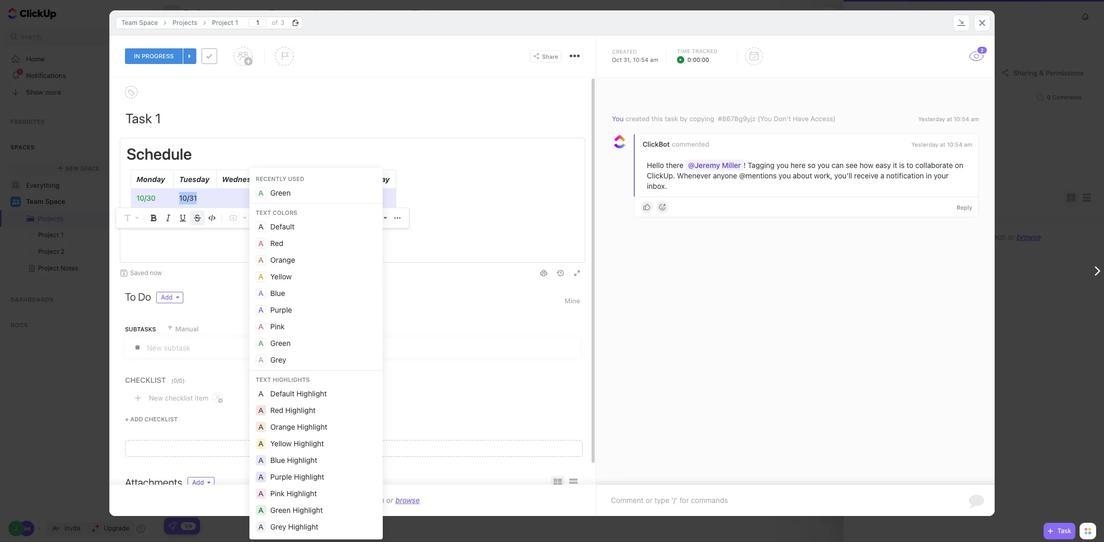Task type: describe. For each thing, give the bounding box(es) containing it.
used
[[288, 175, 304, 182]]

Search tasks... text field
[[175, 28, 261, 43]]

default highlight
[[270, 390, 327, 399]]

projects inside button
[[184, 8, 216, 18]]

red for red highlight
[[270, 406, 283, 415]]

1/4
[[184, 523, 192, 530]]

notes
[[61, 265, 78, 272]]

now
[[150, 269, 162, 277]]

search for search tasks...
[[175, 31, 195, 39]]

favorites button
[[0, 109, 157, 134]]

clickbot
[[643, 140, 670, 149]]

sharing & permissions
[[1014, 69, 1084, 77]]

yesterday for clickbot commented
[[912, 141, 939, 148]]

highlight for default highlight
[[297, 390, 327, 399]]

1 horizontal spatial project 2
[[929, 13, 953, 20]]

gantt link
[[379, 0, 402, 26]]

sidebar navigation
[[0, 0, 157, 543]]

time
[[677, 48, 691, 54]]

2 inside dropdown button
[[981, 47, 984, 53]]

easy
[[876, 161, 891, 170]]

@mentions
[[739, 172, 777, 180]]

0 vertical spatial drop
[[925, 233, 941, 242]]

grey for grey highlight
[[270, 523, 286, 532]]

here inside ! tagging you here so you can see how easy it is to collaborate on clickup. whenever anyone @mentions you about work, you'll receive a notification in your inbox.
[[791, 161, 806, 170]]

task locations element
[[109, 10, 995, 35]]

upgrade
[[104, 525, 129, 533]]

0:00:00 button
[[677, 55, 724, 64]]

1 vertical spatial new task
[[239, 252, 269, 258]]

monday
[[137, 175, 165, 184]]

gantt
[[379, 8, 398, 17]]

hello
[[647, 161, 664, 170]]

+ add checklist
[[125, 416, 178, 423]]

1 horizontal spatial project 2 link
[[929, 13, 953, 20]]

task right item
[[214, 399, 225, 406]]

2 vertical spatial task
[[1058, 528, 1072, 536]]

permissions
[[1046, 69, 1084, 77]]

more
[[45, 88, 61, 96]]

set priority image
[[275, 47, 294, 66]]

anyone
[[713, 172, 737, 180]]

your
[[934, 172, 949, 180]]

notifications link
[[0, 67, 157, 84]]

1 vertical spatial +
[[195, 399, 199, 406]]

you up work,
[[818, 161, 830, 170]]

manual button
[[166, 320, 199, 338]]

in inside in progress dropdown button
[[134, 52, 140, 60]]

new space
[[65, 165, 99, 172]]

10/30
[[137, 194, 155, 203]]

access)
[[811, 115, 836, 123]]

project inside task locations element
[[212, 18, 234, 26]]

on
[[955, 161, 964, 170]]

sharing
[[1014, 69, 1038, 77]]

0 vertical spatial drop files here to attach or browse
[[925, 233, 1042, 242]]

yesterday for you created this task by copying #8678g9yjz (you don't have access)
[[919, 116, 946, 122]]

1 inside sidebar navigation
[[61, 231, 64, 239]]

2 inside sidebar navigation
[[61, 248, 64, 256]]

subtasks
[[125, 326, 156, 333]]

orange highlight
[[270, 423, 327, 432]]

board
[[279, 8, 300, 17]]

everything link
[[0, 177, 157, 194]]

team space inside task locations element
[[121, 18, 158, 26]]

team space inside sidebar navigation
[[26, 198, 65, 206]]

10:54 inside created oct 31, 10:54 am
[[633, 56, 649, 63]]

created
[[626, 115, 650, 123]]

new inside sidebar navigation
[[65, 165, 79, 172]]

green highlight
[[270, 506, 323, 515]]

1 vertical spatial new task button
[[230, 250, 273, 260]]

0 horizontal spatial projects link
[[1, 210, 126, 227]]

‎task 2
[[208, 174, 229, 183]]

@jeremy
[[688, 161, 720, 170]]

blue for blue
[[270, 289, 285, 298]]

how
[[860, 161, 874, 170]]

1 vertical spatial project 2 link
[[0, 244, 136, 261]]

add inside dropdown button
[[161, 294, 173, 302]]

there
[[666, 161, 684, 170]]

manual
[[175, 325, 199, 333]]

yesterday at 10:54 am for you created this task by copying #8678g9yjz (you don't have access)
[[919, 116, 980, 122]]

Set task position in this List number field
[[249, 18, 267, 27]]

you'll
[[835, 172, 853, 180]]

‎task
[[208, 174, 223, 183]]

of 3
[[272, 18, 285, 26]]

text colors
[[256, 209, 297, 216]]

2 green from the top
[[270, 339, 291, 348]]

pink for pink highlight
[[270, 490, 285, 499]]

receive
[[854, 172, 879, 180]]

1 + new task from the top
[[195, 212, 225, 219]]

commented
[[672, 140, 710, 149]]

list link
[[243, 0, 260, 26]]

project 1 link inside task locations element
[[207, 16, 243, 29]]

board link
[[279, 0, 304, 26]]

dashboards
[[10, 296, 54, 303]]

grey highlight
[[270, 523, 319, 532]]

default for default
[[270, 222, 295, 231]]

highlight for red highlight
[[285, 406, 316, 415]]

projects inside task locations element
[[173, 18, 197, 26]]

⌘k
[[135, 33, 144, 41]]

task down text colors
[[254, 252, 269, 258]]

user friends image
[[12, 199, 20, 205]]

0 vertical spatial new task button
[[228, 63, 272, 73]]

0 vertical spatial checklist
[[165, 394, 193, 402]]

0 vertical spatial +
[[195, 212, 199, 219]]

yellow highlight
[[270, 440, 324, 449]]

docs
[[10, 322, 28, 329]]

task body element
[[109, 78, 596, 507]]

1 horizontal spatial share
[[1074, 9, 1091, 17]]

wednesday
[[222, 175, 264, 184]]

team space link inside sidebar navigation
[[26, 194, 148, 210]]

highlight for yellow highlight
[[294, 440, 324, 449]]

browse for browse "link" inside the schedule "dialog"
[[396, 497, 420, 505]]

#8678g9yjz
[[718, 115, 756, 123]]

2 horizontal spatial team
[[860, 13, 874, 20]]

projects inside sidebar navigation
[[38, 215, 63, 223]]

reply
[[957, 204, 973, 211]]

favorites
[[10, 118, 45, 125]]

don't
[[774, 115, 791, 123]]

+ inside task body element
[[125, 416, 129, 423]]

0 vertical spatial new task
[[238, 65, 267, 72]]

red for red
[[270, 239, 283, 248]]

of
[[272, 18, 278, 26]]

default for default highlight
[[270, 390, 295, 399]]

show
[[26, 88, 43, 96]]

0 vertical spatial attachments
[[860, 192, 917, 204]]

onboarding checklist button image
[[168, 523, 177, 531]]

by
[[680, 115, 688, 123]]

you right tagging
[[777, 161, 789, 170]]

tracked
[[692, 48, 718, 54]]

inbox.
[[647, 182, 667, 191]]

task 2 link
[[206, 357, 794, 374]]

show more
[[26, 88, 61, 96]]

1 vertical spatial to
[[976, 233, 983, 242]]

am inside created oct 31, 10:54 am
[[650, 56, 659, 63]]

31,
[[624, 56, 632, 63]]

0 vertical spatial browse link
[[1017, 233, 1042, 242]]

calendar
[[324, 8, 355, 17]]

0
[[1047, 94, 1051, 101]]

team space link inside task locations element
[[116, 16, 163, 29]]

search for search
[[20, 33, 41, 41]]

task settings image
[[573, 55, 576, 57]]

notification
[[887, 172, 924, 180]]

minimize task image
[[958, 19, 966, 26]]

project 1 inside task locations element
[[212, 18, 238, 26]]

in progress
[[134, 52, 174, 60]]

hello there @jeremy miller
[[647, 161, 741, 170]]

purple for purple
[[270, 306, 292, 315]]

is
[[900, 161, 905, 170]]

sharing & permissions link
[[997, 66, 1089, 80]]

projects link inside task locations element
[[167, 16, 203, 29]]

1 inside task locations element
[[235, 18, 238, 26]]

browse for the topmost browse "link"
[[1017, 233, 1042, 242]]

in inside ! tagging you here so you can see how easy it is to collaborate on clickup. whenever anyone @mentions you about work, you'll receive a notification in your inbox.
[[926, 172, 932, 180]]

or inside schedule "dialog"
[[387, 497, 394, 505]]

! tagging you here so you can see how easy it is to collaborate on clickup. whenever anyone @mentions you about work, you'll receive a notification in your inbox.
[[647, 161, 966, 191]]

Edit task name text field
[[126, 109, 580, 127]]

list
[[243, 8, 255, 17]]

yellow for yellow
[[270, 272, 292, 281]]

see
[[846, 161, 858, 170]]

0 comments
[[1047, 94, 1082, 101]]

share button inside the task details element
[[530, 50, 562, 62]]

3 for of 3
[[281, 18, 285, 26]]

3 inside sidebar navigation
[[143, 232, 146, 239]]

3 green from the top
[[270, 506, 291, 515]]



Task type: locate. For each thing, give the bounding box(es) containing it.
project 2 up the 'project notes' on the left
[[38, 248, 64, 256]]

highlight for grey highlight
[[288, 523, 319, 532]]

0 vertical spatial orange
[[270, 256, 295, 265]]

set priority element
[[275, 47, 294, 66]]

progress
[[142, 52, 174, 60]]

new task button left set priority icon
[[228, 63, 272, 73]]

1 vertical spatial drop
[[303, 497, 320, 505]]

project 2 left minimize task image
[[929, 13, 953, 20]]

0 vertical spatial blue
[[270, 289, 285, 298]]

task 3
[[208, 194, 230, 203]]

team inside sidebar navigation
[[26, 198, 43, 206]]

task inside region
[[665, 115, 678, 123]]

work,
[[814, 172, 833, 180]]

table link
[[422, 0, 445, 26]]

1 horizontal spatial drop files here to attach or browse
[[925, 233, 1042, 242]]

project 2 inside sidebar navigation
[[38, 248, 64, 256]]

1 vertical spatial grey
[[270, 523, 286, 532]]

1 default from the top
[[270, 222, 295, 231]]

purple
[[270, 306, 292, 315], [270, 473, 292, 482]]

1 pink from the top
[[270, 323, 285, 331]]

text for text highlights
[[256, 376, 271, 383]]

0 horizontal spatial browse
[[396, 497, 420, 505]]

team space
[[860, 13, 893, 20], [121, 18, 158, 26], [26, 198, 65, 206]]

task for task 3
[[208, 194, 223, 203]]

1 vertical spatial task
[[208, 361, 223, 370]]

1 green from the top
[[270, 189, 291, 197]]

add down checklist
[[130, 416, 143, 423]]

to
[[907, 161, 914, 170], [976, 233, 983, 242], [355, 497, 361, 505]]

0 vertical spatial or
[[1008, 233, 1015, 242]]

1 yellow from the top
[[270, 272, 292, 281]]

project 1 up search tasks... "text field"
[[212, 18, 238, 26]]

+ new task down the task 2
[[195, 399, 225, 406]]

to inside ! tagging you here so you can see how easy it is to collaborate on clickup. whenever anyone @mentions you about work, you'll receive a notification in your inbox.
[[907, 161, 914, 170]]

1 horizontal spatial browse link
[[1017, 233, 1042, 242]]

1 orange from the top
[[270, 256, 295, 265]]

highlight for purple highlight
[[294, 473, 324, 482]]

new task left set priority element
[[238, 65, 267, 72]]

0 vertical spatial files
[[943, 233, 957, 242]]

yesterday
[[919, 116, 946, 122], [912, 141, 939, 148]]

browse link inside schedule "dialog"
[[396, 497, 420, 505]]

New subtask text field
[[147, 339, 580, 357]]

home
[[26, 54, 45, 63]]

1 horizontal spatial team space
[[121, 18, 158, 26]]

task 3 link
[[206, 190, 794, 207]]

project 1 up the 'project notes' on the left
[[38, 231, 64, 239]]

orange for orange
[[270, 256, 295, 265]]

2 yellow from the top
[[270, 440, 292, 449]]

0 horizontal spatial share
[[542, 53, 559, 60]]

in progress button
[[125, 48, 183, 64]]

1 vertical spatial checklist
[[145, 416, 178, 423]]

highlight up purple highlight
[[287, 456, 317, 465]]

1 vertical spatial here
[[959, 233, 974, 242]]

project 1 link
[[207, 16, 243, 29], [0, 227, 136, 244]]

2
[[950, 13, 953, 20], [981, 47, 984, 53], [225, 174, 229, 183], [61, 248, 64, 256], [225, 361, 229, 370]]

created
[[612, 48, 637, 55]]

0 vertical spatial text
[[256, 209, 271, 216]]

table
[[422, 8, 440, 17]]

here up about
[[791, 161, 806, 170]]

1 horizontal spatial projects link
[[167, 16, 203, 29]]

default down text highlights at the bottom of page
[[270, 390, 295, 399]]

1 vertical spatial 3
[[225, 194, 230, 203]]

orange down red highlight
[[270, 423, 295, 432]]

project 2
[[929, 13, 953, 20], [38, 248, 64, 256]]

1 horizontal spatial attachments
[[860, 192, 917, 204]]

project inside project 2 link
[[38, 248, 59, 256]]

3 down 10/30
[[143, 232, 146, 239]]

0 vertical spatial to
[[907, 161, 914, 170]]

1 vertical spatial share
[[542, 53, 559, 60]]

project 1 link inside sidebar navigation
[[0, 227, 136, 244]]

created oct 31, 10:54 am
[[612, 48, 659, 63]]

checklist down the (0/0)
[[165, 394, 193, 402]]

yesterday at 10:54 am for clickbot commented
[[912, 141, 973, 148]]

browse
[[1017, 233, 1042, 242], [396, 497, 420, 505]]

text
[[256, 209, 271, 216], [256, 376, 271, 383]]

task 2
[[208, 361, 229, 370]]

grey for grey
[[270, 356, 286, 365]]

purple for purple highlight
[[270, 473, 292, 482]]

1 text from the top
[[256, 209, 271, 216]]

2 horizontal spatial 3
[[281, 18, 285, 26]]

highlight up orange highlight
[[285, 406, 316, 415]]

1 horizontal spatial drop
[[925, 233, 941, 242]]

3 right of
[[281, 18, 285, 26]]

pink
[[270, 323, 285, 331], [270, 490, 285, 499]]

text highlights
[[256, 376, 310, 383]]

yesterday at 10:54 am up "collaborate"
[[912, 141, 973, 148]]

checklist
[[125, 376, 166, 385]]

1 vertical spatial in
[[926, 172, 932, 180]]

task for task 2
[[208, 361, 223, 370]]

1 vertical spatial project 1 link
[[0, 227, 136, 244]]

1 vertical spatial or
[[387, 497, 394, 505]]

2 default from the top
[[270, 390, 295, 399]]

highlight up grey highlight
[[293, 506, 323, 515]]

1 horizontal spatial add
[[161, 294, 173, 302]]

search up home
[[20, 33, 41, 41]]

highlight for green highlight
[[293, 506, 323, 515]]

colors
[[273, 209, 297, 216]]

1 vertical spatial yesterday
[[912, 141, 939, 148]]

team for "team space" link in sidebar navigation
[[26, 198, 43, 206]]

highlight down blue highlight
[[294, 473, 324, 482]]

you
[[612, 115, 624, 123]]

to
[[125, 291, 136, 303]]

0 horizontal spatial team space
[[26, 198, 65, 206]]

0 vertical spatial in
[[134, 52, 140, 60]]

‎task 2 link
[[206, 170, 794, 187]]

1 vertical spatial files
[[322, 497, 336, 505]]

about
[[793, 172, 812, 180]]

0 horizontal spatial add
[[130, 416, 143, 423]]

thursday
[[276, 175, 310, 184]]

1 vertical spatial green
[[270, 339, 291, 348]]

0 vertical spatial am
[[650, 56, 659, 63]]

new task button down text colors
[[230, 250, 273, 260]]

projects link down everything link
[[1, 210, 126, 227]]

1 vertical spatial project 1
[[38, 231, 64, 239]]

task details element
[[109, 35, 995, 78]]

project
[[929, 13, 948, 20], [212, 18, 234, 26], [38, 231, 59, 239], [38, 248, 59, 256], [38, 265, 59, 272]]

0 horizontal spatial attach
[[363, 497, 385, 505]]

0 vertical spatial project 2
[[929, 13, 953, 20]]

0 horizontal spatial project 1
[[38, 231, 64, 239]]

this
[[652, 115, 663, 123]]

new inside task body element
[[149, 394, 163, 402]]

1 horizontal spatial 1
[[235, 18, 238, 26]]

0 vertical spatial share button
[[1061, 5, 1095, 21]]

red highlight
[[270, 406, 316, 415]]

attachments down a
[[860, 192, 917, 204]]

2 vertical spatial to
[[355, 497, 361, 505]]

am for commented
[[965, 141, 973, 148]]

pink for pink
[[270, 323, 285, 331]]

0 vertical spatial pink
[[270, 323, 285, 331]]

0 vertical spatial attach
[[985, 233, 1006, 242]]

0 horizontal spatial to
[[355, 497, 361, 505]]

2 orange from the top
[[270, 423, 295, 432]]

highlight down purple highlight
[[287, 490, 317, 499]]

+ new task down task 3
[[195, 212, 225, 219]]

highlight for orange highlight
[[297, 423, 327, 432]]

tagging
[[748, 161, 775, 170]]

project 2 link up notes
[[0, 244, 136, 261]]

task left set priority icon
[[253, 65, 267, 72]]

1 vertical spatial add
[[130, 416, 143, 423]]

1 vertical spatial yesterday at 10:54 am
[[912, 141, 973, 148]]

2 horizontal spatial here
[[959, 233, 974, 242]]

at for clickbot commented
[[940, 141, 946, 148]]

2 purple from the top
[[270, 473, 292, 482]]

do
[[138, 291, 151, 303]]

schedule dialog
[[109, 10, 995, 517]]

attachments inside task body element
[[125, 477, 182, 489]]

1 vertical spatial at
[[940, 141, 946, 148]]

0 vertical spatial project 1 link
[[207, 16, 243, 29]]

automations button
[[992, 5, 1040, 21]]

at for you created this task by copying #8678g9yjz (you don't have access)
[[947, 116, 953, 122]]

1 vertical spatial attachments
[[125, 477, 182, 489]]

0 horizontal spatial share button
[[530, 50, 562, 62]]

1 horizontal spatial or
[[1008, 233, 1015, 242]]

browse inside schedule "dialog"
[[396, 497, 420, 505]]

1 red from the top
[[270, 239, 283, 248]]

1 up the 'project notes' on the left
[[61, 231, 64, 239]]

3 for task 3
[[225, 194, 230, 203]]

blue
[[270, 289, 285, 298], [270, 456, 285, 465]]

2 vertical spatial 3
[[143, 232, 146, 239]]

saved
[[130, 269, 148, 277]]

1 horizontal spatial attach
[[985, 233, 1006, 242]]

0 vertical spatial grey
[[270, 356, 286, 365]]

highlight for pink highlight
[[287, 490, 317, 499]]

can
[[832, 161, 844, 170]]

oct
[[612, 56, 622, 63]]

0 horizontal spatial in
[[134, 52, 140, 60]]

grey up text highlights at the bottom of page
[[270, 356, 286, 365]]

you left about
[[779, 172, 791, 180]]

&
[[1040, 69, 1044, 77]]

1 vertical spatial attach
[[363, 497, 385, 505]]

new task button
[[228, 63, 272, 73], [230, 250, 273, 260]]

0 horizontal spatial team
[[26, 198, 43, 206]]

highlight for blue highlight
[[287, 456, 317, 465]]

search inside sidebar navigation
[[20, 33, 41, 41]]

default down colors
[[270, 222, 295, 231]]

red down text colors
[[270, 239, 283, 248]]

task
[[208, 194, 223, 203], [208, 361, 223, 370], [1058, 528, 1072, 536]]

task history region
[[597, 78, 995, 486]]

1 horizontal spatial search
[[175, 31, 195, 39]]

attach
[[985, 233, 1006, 242], [363, 497, 385, 505]]

2 horizontal spatial team space
[[860, 13, 893, 20]]

project notes
[[38, 265, 78, 272]]

0 vertical spatial yellow
[[270, 272, 292, 281]]

text left highlights
[[256, 376, 271, 383]]

share button
[[1061, 5, 1095, 21], [530, 50, 562, 62]]

3 inside task locations element
[[281, 18, 285, 26]]

0 vertical spatial task
[[208, 194, 223, 203]]

0 vertical spatial yesterday at 10:54 am
[[919, 116, 980, 122]]

checklist down new checklist item
[[145, 416, 178, 423]]

blue for blue highlight
[[270, 456, 285, 465]]

green up text highlights at the bottom of page
[[270, 339, 291, 348]]

yesterday at 10:54 am up on
[[919, 116, 980, 122]]

2 red from the top
[[270, 406, 283, 415]]

or
[[1008, 233, 1015, 242], [387, 497, 394, 505]]

2 pink from the top
[[270, 490, 285, 499]]

orange down colors
[[270, 256, 295, 265]]

calendar link
[[324, 0, 359, 26]]

home link
[[0, 51, 157, 67]]

1 horizontal spatial project 1 link
[[207, 16, 243, 29]]

project notes link
[[0, 261, 136, 277]]

0 vertical spatial 10:54
[[633, 56, 649, 63]]

am for created
[[971, 116, 980, 122]]

time tracked
[[677, 48, 718, 54]]

1 vertical spatial am
[[971, 116, 980, 122]]

1 left "list" link
[[235, 18, 238, 26]]

1 vertical spatial drop files here to attach or browse
[[303, 497, 420, 505]]

1 blue from the top
[[270, 289, 285, 298]]

0 vertical spatial green
[[270, 189, 291, 197]]

1 purple from the top
[[270, 306, 292, 315]]

dropdown menu image
[[393, 214, 401, 222]]

10:54 for commented
[[947, 141, 963, 148]]

2 grey from the top
[[270, 523, 286, 532]]

project 1 link up notes
[[0, 227, 136, 244]]

here right pink highlight
[[337, 497, 353, 505]]

text for text colors
[[256, 209, 271, 216]]

2 text from the top
[[256, 376, 271, 383]]

project 2 link
[[929, 13, 953, 20], [0, 244, 136, 261]]

copying
[[690, 115, 715, 123]]

project 1 inside sidebar navigation
[[38, 231, 64, 239]]

1 vertical spatial browse link
[[396, 497, 420, 505]]

1 grey from the top
[[270, 356, 286, 365]]

projects button
[[180, 2, 216, 24]]

task down task 3
[[214, 212, 225, 219]]

0 vertical spatial project 2 link
[[929, 13, 953, 20]]

1
[[235, 18, 238, 26], [61, 231, 64, 239]]

yellow
[[270, 272, 292, 281], [270, 440, 292, 449]]

0 vertical spatial browse
[[1017, 233, 1042, 242]]

highlight down green highlight
[[288, 523, 319, 532]]

grey down green highlight
[[270, 523, 286, 532]]

green down pink highlight
[[270, 506, 291, 515]]

new task down text colors
[[239, 252, 269, 258]]

1 vertical spatial default
[[270, 390, 295, 399]]

2 horizontal spatial projects link
[[900, 13, 922, 20]]

in down "collaborate"
[[926, 172, 932, 180]]

search left tasks...
[[175, 31, 195, 39]]

1 horizontal spatial at
[[947, 116, 953, 122]]

share
[[1074, 9, 1091, 17], [542, 53, 559, 60]]

share inside the task details element
[[542, 53, 559, 60]]

saved now
[[130, 269, 162, 277]]

0 horizontal spatial drop files here to attach or browse
[[303, 497, 420, 505]]

files inside schedule "dialog"
[[322, 497, 336, 505]]

drop inside schedule "dialog"
[[303, 497, 320, 505]]

green down recently used
[[270, 189, 291, 197]]

0 horizontal spatial project 2 link
[[0, 244, 136, 261]]

files
[[943, 233, 957, 242], [322, 497, 336, 505]]

you
[[777, 161, 789, 170], [818, 161, 830, 170], [779, 172, 791, 180]]

(0/0)
[[171, 377, 185, 384]]

attachments up the onboarding checklist button "element"
[[125, 477, 182, 489]]

1 vertical spatial blue
[[270, 456, 285, 465]]

2 + new task from the top
[[195, 399, 225, 406]]

2 vertical spatial here
[[337, 497, 353, 505]]

1 horizontal spatial share button
[[1061, 5, 1095, 21]]

3 down ‎task 2
[[225, 194, 230, 203]]

saturday
[[357, 175, 390, 184]]

10:54 for created
[[954, 116, 970, 122]]

here down reply
[[959, 233, 974, 242]]

project 1 link up tasks...
[[207, 16, 243, 29]]

orange for orange highlight
[[270, 423, 295, 432]]

0 horizontal spatial here
[[337, 497, 353, 505]]

projects link left minimize task image
[[900, 13, 922, 20]]

to do
[[125, 291, 151, 303]]

a
[[881, 172, 885, 180]]

in down the ⌘k
[[134, 52, 140, 60]]

0 vertical spatial at
[[947, 116, 953, 122]]

tuesday
[[179, 175, 209, 184]]

yellow for yellow highlight
[[270, 440, 292, 449]]

space inside task locations element
[[139, 18, 158, 26]]

clickup.
[[647, 172, 675, 180]]

1 horizontal spatial 3
[[225, 194, 230, 203]]

everything
[[26, 181, 60, 189]]

0 horizontal spatial search
[[20, 33, 41, 41]]

highlight up yellow highlight
[[297, 423, 327, 432]]

2 vertical spatial +
[[125, 416, 129, 423]]

2 button
[[969, 46, 988, 61]]

recently
[[256, 175, 287, 182]]

task left by
[[665, 115, 678, 123]]

!
[[744, 161, 746, 170]]

1 vertical spatial project 2
[[38, 248, 64, 256]]

team for "team space" link in the task locations element
[[121, 18, 138, 26]]

add button
[[156, 292, 183, 304]]

item
[[195, 394, 209, 402]]

red down default highlight
[[270, 406, 283, 415]]

1 horizontal spatial files
[[943, 233, 957, 242]]

0 vertical spatial 3
[[281, 18, 285, 26]]

highlight down orange highlight
[[294, 440, 324, 449]]

drop files here to attach or browse inside schedule "dialog"
[[303, 497, 420, 505]]

text left colors
[[256, 209, 271, 216]]

0 vertical spatial 1
[[235, 18, 238, 26]]

whenever
[[677, 172, 711, 180]]

0 horizontal spatial browse link
[[396, 497, 420, 505]]

highlight down highlights
[[297, 390, 327, 399]]

onboarding checklist button element
[[168, 523, 177, 531]]

+
[[195, 212, 199, 219], [195, 399, 199, 406], [125, 416, 129, 423]]

add right the do
[[161, 294, 173, 302]]

0 horizontal spatial at
[[940, 141, 946, 148]]

project 2 link left minimize task image
[[929, 13, 953, 20]]

attach inside schedule "dialog"
[[363, 497, 385, 505]]

project inside project notes link
[[38, 265, 59, 272]]

2 blue from the top
[[270, 456, 285, 465]]

projects link up search tasks...
[[167, 16, 203, 29]]

team inside task locations element
[[121, 18, 138, 26]]



Task type: vqa. For each thing, say whether or not it's contained in the screenshot.
second green
yes



